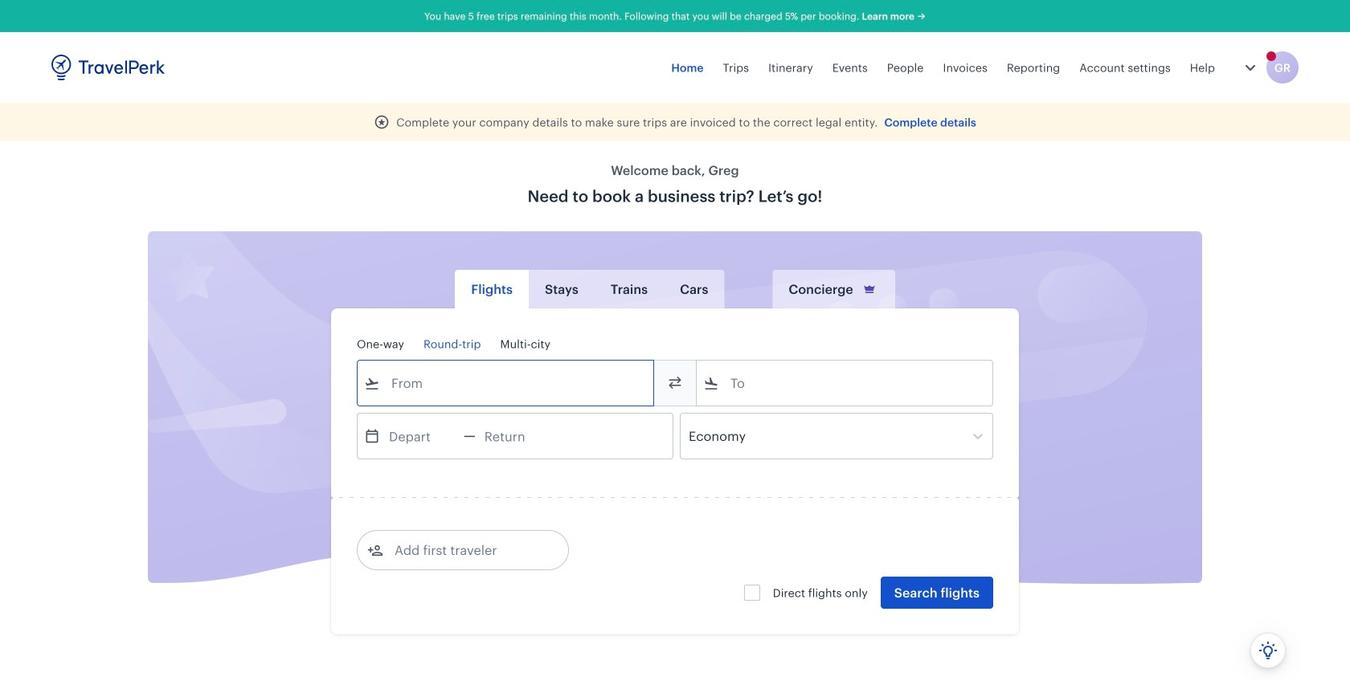 Task type: describe. For each thing, give the bounding box(es) containing it.
From search field
[[380, 371, 633, 396]]

To search field
[[719, 371, 972, 396]]

Add first traveler search field
[[383, 538, 551, 563]]

Depart text field
[[380, 414, 464, 459]]



Task type: locate. For each thing, give the bounding box(es) containing it.
Return text field
[[476, 414, 559, 459]]



Task type: vqa. For each thing, say whether or not it's contained in the screenshot.
Move Forward To Switch To The Next Month. image
no



